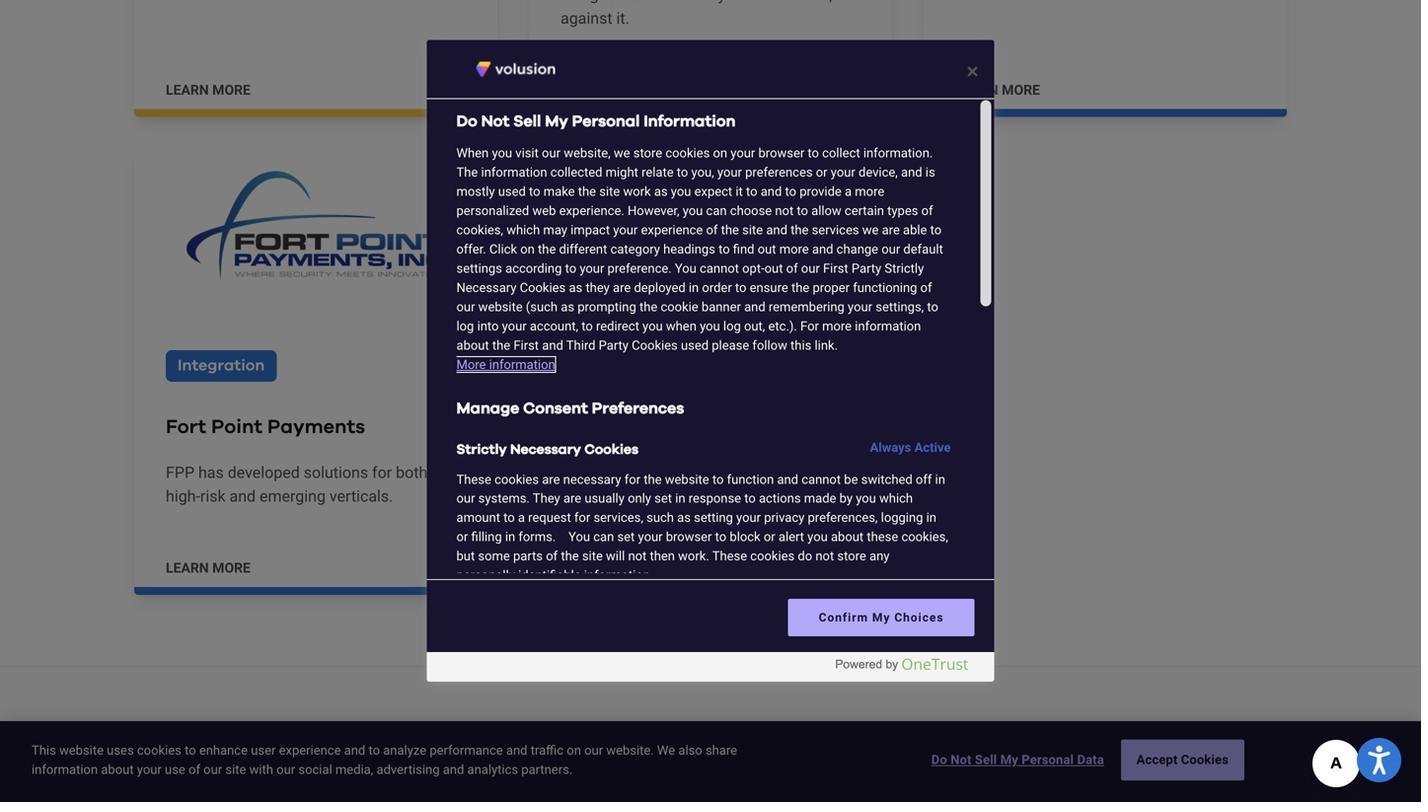 Task type: describe. For each thing, give the bounding box(es) containing it.
information inside this website uses cookies to enhance user experience and to analyze performance and traffic on our website. we also share information about your use of our site with our social media, advertising and analytics partners.
[[32, 763, 98, 778]]

sell for do not sell my personal data
[[975, 753, 998, 768]]

2 horizontal spatial not
[[816, 549, 835, 564]]

web
[[533, 204, 556, 218]]

request
[[528, 511, 571, 526]]

as left they
[[569, 280, 583, 295]]

cookies up necessary
[[585, 443, 639, 457]]

cookie
[[661, 300, 699, 315]]

for for always active
[[625, 472, 641, 487]]

not for do not sell my personal information
[[481, 114, 510, 130]]

types
[[888, 204, 919, 218]]

information
[[644, 114, 736, 130]]

privacy
[[765, 511, 805, 526]]

our up blog link
[[585, 744, 603, 758]]

you down expect
[[683, 204, 703, 218]]

site inside this website uses cookies to enhance user experience and to analyze performance and traffic on our website. we also share information about your use of our site with our social media, advertising and analytics partners.
[[226, 763, 246, 778]]

the down deployed
[[640, 300, 658, 315]]

0 horizontal spatial used
[[498, 184, 526, 199]]

to up use
[[185, 744, 196, 758]]

strictly necessary cookies
[[457, 443, 639, 457]]

which inside when you visit our website, we store cookies on your browser to collect information. the information collected might relate to you, your preferences or your device, and is mostly used to make the site work as you expect it to and to provide a more personalized web experience. however, you can choose not to allow certain types of cookies, which may impact your experience of the site and the services we are able to offer. click on the different category headings to find out more and change our default settings according to your preference. you cannot opt-out of our first party strictly necessary cookies as they are deployed in order to ensure the proper functioning of our website (such as prompting the cookie banner and remembering your settings, to log into your account, to redirect you when you log out, etc.). for more information about the first and third party cookies used please follow this link. more information
[[507, 223, 540, 238]]

manage
[[457, 401, 520, 417]]

fort point payments image
[[134, 148, 498, 303]]

about inside these cookies are necessary for the website to function and cannot be switched off in our systems. they are usually only set in response to actions made by you which amount to a request for services, such as setting your privacy preferences, logging in or filling in forms.    you can set your browser to block or alert you about these cookies, but some parts of the site will not then work. these cookies do not store any personally identifiable information.
[[831, 530, 864, 545]]

and down account, at the left top of page
[[542, 338, 564, 353]]

1 vertical spatial out
[[765, 261, 783, 276]]

to right able at the top of the page
[[931, 223, 942, 238]]

made
[[804, 491, 837, 506]]

strictly inside when you visit our website, we store cookies on your browser to collect information. the information collected might relate to you, your preferences or your device, and is mostly used to make the site work as you expect it to and to provide a more personalized web experience. however, you can choose not to allow certain types of cookies, which may impact your experience of the site and the services we are able to offer. click on the different category headings to find out more and change our default settings according to your preference. you cannot opt-out of our first party strictly necessary cookies as they are deployed in order to ensure the proper functioning of our website (such as prompting the cookie banner and remembering your settings, to log into your account, to redirect you when you log out, etc.). for more information about the first and third party cookies used please follow this link. more information
[[885, 261, 924, 276]]

consent
[[523, 401, 588, 417]]

browser inside these cookies are necessary for the website to function and cannot be switched off in our systems. they are usually only set in response to actions made by you which amount to a request for services, such as setting your privacy preferences, logging in or filling in forms.    you can set your browser to block or alert you about these cookies, but some parts of the site will not then work. these cookies do not store any personally identifiable information.
[[666, 530, 712, 545]]

verticals.
[[330, 487, 393, 506]]

and inside these cookies are necessary for the website to function and cannot be switched off in our systems. they are usually only set in response to actions made by you which amount to a request for services, such as setting your privacy preferences, logging in or filling in forms.    you can set your browser to block or alert you about these cookies, but some parts of the site will not then work. these cookies do not store any personally identifiable information.
[[778, 472, 799, 487]]

store inside these cookies are necessary for the website to function and cannot be switched off in our systems. they are usually only set in response to actions made by you which amount to a request for services, such as setting your privacy preferences, logging in or filling in forms.    you can set your browser to block or alert you about these cookies, but some parts of the site will not then work. these cookies do not store any personally identifiable information.
[[838, 549, 867, 564]]

user
[[251, 744, 276, 758]]

accept cookies
[[1137, 753, 1229, 768]]

to down opt-
[[736, 280, 747, 295]]

blog
[[541, 772, 569, 788]]

analyze
[[383, 744, 427, 758]]

when you visit our website, we store cookies on your browser to collect information. the information collected might relate to you, your preferences or your device, and is mostly used to make the site work as you expect it to and to provide a more personalized web experience. however, you can choose not to allow certain types of cookies, which may impact your experience of the site and the services we are able to offer. click on the different category headings to find out more and change our default settings according to your preference. you cannot opt-out of our first party strictly necessary cookies as they are deployed in order to ensure the proper functioning of our website (such as prompting the cookie banner and remembering your settings, to log into your account, to redirect you when you log out, etc.). for more information about the first and third party cookies used please follow this link. more information
[[457, 146, 944, 372]]

1 horizontal spatial party
[[852, 261, 882, 276]]

has
[[198, 464, 224, 482]]

click
[[490, 242, 517, 257]]

and down choose at the top right of page
[[767, 223, 788, 238]]

expect
[[695, 184, 733, 199]]

these cookies are necessary for the website to function and cannot be switched off in our systems. they are usually only set in response to actions made by you which amount to a request for services, such as setting your privacy preferences, logging in or filling in forms.    you can set your browser to block or alert you about these cookies, but some parts of the site will not then work. these cookies do not store any personally identifiable information.
[[457, 472, 949, 583]]

work
[[624, 184, 651, 199]]

mostly
[[457, 184, 495, 199]]

as up account, at the left top of page
[[561, 300, 575, 315]]

device,
[[859, 165, 898, 180]]

cookies up (such
[[520, 280, 566, 295]]

will
[[606, 549, 625, 564]]

choose
[[731, 204, 772, 218]]

data
[[1078, 753, 1105, 768]]

website inside this website uses cookies to enhance user experience and to analyze performance and traffic on our website. we also share information about your use of our site with our social media, advertising and analytics partners.
[[59, 744, 104, 758]]

1 vertical spatial on
[[521, 242, 535, 257]]

and up out,
[[745, 300, 766, 315]]

more
[[457, 357, 486, 372]]

active
[[915, 440, 951, 455]]

necessary inside when you visit our website, we store cookies on your browser to collect information. the information collected might relate to you, your preferences or your device, and is mostly used to make the site work as you expect it to and to provide a more personalized web experience. however, you can choose not to allow certain types of cookies, which may impact your experience of the site and the services we are able to offer. click on the different category headings to find out more and change our default settings according to your preference. you cannot opt-out of our first party strictly necessary cookies as they are deployed in order to ensure the proper functioning of our website (such as prompting the cookie banner and remembering your settings, to log into your account, to redirect you when you log out, etc.). for more information about the first and third party cookies used please follow this link. more information
[[457, 280, 517, 295]]

impact
[[571, 223, 610, 238]]

about link
[[354, 770, 494, 790]]

may
[[544, 223, 568, 238]]

they
[[533, 491, 561, 506]]

you right by
[[856, 491, 877, 506]]

different
[[559, 242, 608, 257]]

powered by onetrust image
[[835, 658, 969, 673]]

information. inside when you visit our website, we store cookies on your browser to collect information. the information collected might relate to you, your preferences or your device, and is mostly used to make the site work as you expect it to and to provide a more personalized web experience. however, you can choose not to allow certain types of cookies, which may impact your experience of the site and the services we are able to offer. click on the different category headings to find out more and change our default settings according to your preference. you cannot opt-out of our first party strictly necessary cookies as they are deployed in order to ensure the proper functioning of our website (such as prompting the cookie banner and remembering your settings, to log into your account, to redirect you when you log out, etc.). for more information about the first and third party cookies used please follow this link. more information
[[864, 146, 933, 161]]

prompting
[[578, 300, 637, 315]]

1 horizontal spatial set
[[655, 491, 672, 506]]

the up more information link
[[493, 338, 511, 353]]

2 horizontal spatial on
[[713, 146, 728, 161]]

personal for data
[[1022, 753, 1074, 768]]

my for do not sell my personal information
[[545, 114, 568, 130]]

this website uses cookies to enhance user experience and to analyze performance and traffic on our website. we also share information about your use of our site with our social media, advertising and analytics partners.
[[32, 744, 738, 778]]

settings
[[457, 261, 502, 276]]

0 horizontal spatial or
[[457, 530, 468, 545]]

share
[[706, 744, 738, 758]]

allow
[[812, 204, 842, 218]]

site builder
[[166, 772, 235, 788]]

to down function at the bottom right
[[745, 491, 756, 506]]

collect
[[823, 146, 861, 161]]

information down visit
[[481, 165, 548, 180]]

to down systems.
[[504, 511, 515, 526]]

1 vertical spatial these
[[713, 549, 748, 564]]

necessary
[[563, 472, 622, 487]]

etc.).
[[769, 319, 798, 334]]

personal for information
[[572, 114, 640, 130]]

about inside when you visit our website, we store cookies on your browser to collect information. the information collected might relate to you, your preferences or your device, and is mostly used to make the site work as you expect it to and to provide a more personalized web experience. however, you can choose not to allow certain types of cookies, which may impact your experience of the site and the services we are able to offer. click on the different category headings to find out more and change our default settings according to your preference. you cannot opt-out of our first party strictly necessary cookies as they are deployed in order to ensure the proper functioning of our website (such as prompting the cookie banner and remembering your settings, to log into your account, to redirect you when you log out, etc.). for more information about the first and third party cookies used please follow this link. more information
[[457, 338, 489, 353]]

the up identifiable
[[561, 549, 579, 564]]

my for do not sell my personal data
[[1001, 753, 1019, 768]]

uses
[[107, 744, 134, 758]]

to left 'find'
[[719, 242, 730, 257]]

use
[[165, 763, 185, 778]]

switched
[[862, 472, 913, 487]]

it
[[736, 184, 743, 199]]

our down enhance
[[204, 763, 222, 778]]

0 horizontal spatial first
[[514, 338, 539, 353]]

preferences
[[592, 401, 685, 417]]

not for do not sell my personal data
[[951, 753, 972, 768]]

banner
[[702, 300, 741, 315]]

0 horizontal spatial we
[[614, 146, 631, 161]]

the left services
[[791, 223, 809, 238]]

high-
[[166, 487, 200, 506]]

amount
[[457, 511, 501, 526]]

(such
[[526, 300, 558, 315]]

and up "media," in the bottom of the page
[[344, 744, 366, 758]]

and left is at top
[[902, 165, 923, 180]]

to left collect
[[808, 146, 820, 161]]

in left response
[[676, 491, 686, 506]]

resources
[[541, 725, 616, 744]]

1 horizontal spatial or
[[764, 530, 776, 545]]

opt-
[[743, 261, 765, 276]]

0 vertical spatial out
[[758, 242, 777, 257]]

a inside when you visit our website, we store cookies on your browser to collect information. the information collected might relate to you, your preferences or your device, and is mostly used to make the site work as you expect it to and to provide a more personalized web experience. however, you can choose not to allow certain types of cookies, which may impact your experience of the site and the services we are able to offer. click on the different category headings to find out more and change our default settings according to your preference. you cannot opt-out of our first party strictly necessary cookies as they are deployed in order to ensure the proper functioning of our website (such as prompting the cookie banner and remembering your settings, to log into your account, to redirect you when you log out, etc.). for more information about the first and third party cookies used please follow this link. more information
[[845, 184, 852, 199]]

1 vertical spatial party
[[599, 338, 629, 353]]

to left allow
[[797, 204, 809, 218]]

choices
[[895, 611, 944, 625]]

0 vertical spatial first
[[824, 261, 849, 276]]

certain
[[845, 204, 885, 218]]

website.
[[607, 744, 654, 758]]

might
[[606, 165, 639, 180]]

with
[[249, 763, 273, 778]]

third
[[567, 338, 596, 353]]

as down relate
[[654, 184, 668, 199]]

learn more button inside learn more link
[[561, 80, 646, 100]]

1 horizontal spatial for
[[575, 511, 591, 526]]

to down 'preferences'
[[786, 184, 797, 199]]

into
[[477, 319, 499, 334]]

to up web
[[529, 184, 541, 199]]

always active
[[870, 440, 951, 455]]

do for do not sell my personal data
[[932, 753, 948, 768]]

to down different
[[565, 261, 577, 276]]

can inside when you visit our website, we store cookies on your browser to collect information. the information collected might relate to you, your preferences or your device, and is mostly used to make the site work as you expect it to and to provide a more personalized web experience. however, you can choose not to allow certain types of cookies, which may impact your experience of the site and the services we are able to offer. click on the different category headings to find out more and change our default settings according to your preference. you cannot opt-out of our first party strictly necessary cookies as they are deployed in order to ensure the proper functioning of our website (such as prompting the cookie banner and remembering your settings, to log into your account, to redirect you when you log out, etc.). for more information about the first and third party cookies used please follow this link. more information
[[707, 204, 727, 218]]

1 vertical spatial strictly
[[457, 443, 507, 457]]

0 horizontal spatial these
[[457, 472, 492, 487]]

my inside confirm my choices button
[[873, 611, 891, 625]]

collected
[[551, 165, 603, 180]]

featured
[[729, 725, 791, 744]]

privacy alert dialog
[[0, 722, 1422, 803]]

not inside when you visit our website, we store cookies on your browser to collect information. the information collected might relate to you, your preferences or your device, and is mostly used to make the site work as you expect it to and to provide a more personalized web experience. however, you can choose not to allow certain types of cookies, which may impact your experience of the site and the services we are able to offer. click on the different category headings to find out more and change our default settings according to your preference. you cannot opt-out of our first party strictly necessary cookies as they are deployed in order to ensure the proper functioning of our website (such as prompting the cookie banner and remembering your settings, to log into your account, to redirect you when you log out, etc.). for more information about the first and third party cookies used please follow this link. more information
[[775, 204, 794, 218]]

cookies inside when you visit our website, we store cookies on your browser to collect information. the information collected might relate to you, your preferences or your device, and is mostly used to make the site work as you expect it to and to provide a more personalized web experience. however, you can choose not to allow certain types of cookies, which may impact your experience of the site and the services we are able to offer. click on the different category headings to find out more and change our default settings according to your preference. you cannot opt-out of our first party strictly necessary cookies as they are deployed in order to ensure the proper functioning of our website (such as prompting the cookie banner and remembering your settings, to log into your account, to redirect you when you log out, etc.). for more information about the first and third party cookies used please follow this link. more information
[[666, 146, 710, 161]]

the up experience.
[[578, 184, 596, 199]]

site down might
[[600, 184, 620, 199]]

our up the proper
[[802, 261, 820, 276]]

website inside when you visit our website, we store cookies on your browser to collect information. the information collected might relate to you, your preferences or your device, and is mostly used to make the site work as you expect it to and to provide a more personalized web experience. however, you can choose not to allow certain types of cookies, which may impact your experience of the site and the services we are able to offer. click on the different category headings to find out more and change our default settings according to your preference. you cannot opt-out of our first party strictly necessary cookies as they are deployed in order to ensure the proper functioning of our website (such as prompting the cookie banner and remembering your settings, to log into your account, to redirect you when you log out, etc.). for more information about the first and third party cookies used please follow this link. more information
[[479, 300, 523, 315]]

as inside these cookies are necessary for the website to function and cannot be switched off in our systems. they are usually only set in response to actions made by you which amount to a request for services, such as setting your privacy preferences, logging in or filling in forms.    you can set your browser to block or alert you about these cookies, but some parts of the site will not then work. these cookies do not store any personally identifiable information.
[[678, 511, 691, 526]]

and inside fpp has developed solutions for both high-risk and emerging verticals.
[[230, 487, 256, 506]]

our down 'settings'
[[457, 300, 475, 315]]

do not sell my personal information alert dialog
[[427, 40, 995, 803]]

experience inside when you visit our website, we store cookies on your browser to collect information. the information collected might relate to you, your preferences or your device, and is mostly used to make the site work as you expect it to and to provide a more personalized web experience. however, you can choose not to allow certain types of cookies, which may impact your experience of the site and the services we are able to offer. click on the different category headings to find out more and change our default settings according to your preference. you cannot opt-out of our first party strictly necessary cookies as they are deployed in order to ensure the proper functioning of our website (such as prompting the cookie banner and remembering your settings, to log into your account, to redirect you when you log out, etc.). for more information about the first and third party cookies used please follow this link. more information
[[641, 223, 703, 238]]

of up ensure
[[787, 261, 798, 276]]

able
[[904, 223, 928, 238]]

functioning
[[853, 280, 918, 295]]

response
[[689, 491, 742, 506]]

however,
[[628, 204, 680, 218]]

store inside when you visit our website, we store cookies on your browser to collect information. the information collected might relate to you, your preferences or your device, and is mostly used to make the site work as you expect it to and to provide a more personalized web experience. however, you can choose not to allow certain types of cookies, which may impact your experience of the site and the services we are able to offer. click on the different category headings to find out more and change our default settings according to your preference. you cannot opt-out of our first party strictly necessary cookies as they are deployed in order to ensure the proper functioning of our website (such as prompting the cookie banner and remembering your settings, to log into your account, to redirect you when you log out, etc.). for more information about the first and third party cookies used please follow this link. more information
[[634, 146, 663, 161]]

risk
[[200, 487, 226, 506]]

cookies down alert
[[751, 549, 795, 564]]

our left 'default'
[[882, 242, 901, 257]]

fort
[[166, 418, 206, 437]]

site inside these cookies are necessary for the website to function and cannot be switched off in our systems. they are usually only set in response to actions made by you which amount to a request for services, such as setting your privacy preferences, logging in or filling in forms.    you can set your browser to block or alert you about these cookies, but some parts of the site will not then work. these cookies do not store any personally identifiable information.
[[582, 549, 603, 564]]

fpp has developed solutions for both high-risk and emerging verticals.
[[166, 464, 428, 506]]

actions
[[759, 491, 801, 506]]

you up do
[[808, 530, 828, 545]]

do
[[798, 549, 813, 564]]

you
[[675, 261, 697, 276]]

headings
[[664, 242, 716, 257]]

our inside these cookies are necessary for the website to function and cannot be switched off in our systems. they are usually only set in response to actions made by you which amount to a request for services, such as setting your privacy preferences, logging in or filling in forms.    you can set your browser to block or alert you about these cookies, but some parts of the site will not then work. these cookies do not store any personally identifiable information.
[[457, 491, 475, 506]]

blog link
[[541, 770, 681, 790]]

alert
[[779, 530, 805, 545]]

find
[[733, 242, 755, 257]]

the up only
[[644, 472, 662, 487]]

partners.
[[522, 763, 573, 778]]

to down setting
[[716, 530, 727, 545]]

information down the 'settings,'
[[855, 319, 922, 334]]

accept cookies button
[[1122, 740, 1245, 781]]

the up 'find'
[[721, 223, 740, 238]]

browser inside when you visit our website, we store cookies on your browser to collect information. the information collected might relate to you, your preferences or your device, and is mostly used to make the site work as you expect it to and to provide a more personalized web experience. however, you can choose not to allow certain types of cookies, which may impact your experience of the site and the services we are able to offer. click on the different category headings to find out more and change our default settings according to your preference. you cannot opt-out of our first party strictly necessary cookies as they are deployed in order to ensure the proper functioning of our website (such as prompting the cookie banner and remembering your settings, to log into your account, to redirect you when you log out, etc.). for more information about the first and third party cookies used please follow this link. more information
[[759, 146, 805, 161]]

cannot inside when you visit our website, we store cookies on your browser to collect information. the information collected might relate to you, your preferences or your device, and is mostly used to make the site work as you expect it to and to provide a more personalized web experience. however, you can choose not to allow certain types of cookies, which may impact your experience of the site and the services we are able to offer. click on the different category headings to find out more and change our default settings according to your preference. you cannot opt-out of our first party strictly necessary cookies as they are deployed in order to ensure the proper functioning of our website (such as prompting the cookie banner and remembering your settings, to log into your account, to redirect you when you log out, etc.). for more information about the first and third party cookies used please follow this link. more information
[[700, 261, 740, 276]]

change
[[837, 242, 879, 257]]

confirm my choices
[[819, 611, 944, 625]]



Task type: vqa. For each thing, say whether or not it's contained in the screenshot.
banner
yes



Task type: locate. For each thing, give the bounding box(es) containing it.
for up only
[[625, 472, 641, 487]]

site down choose at the top right of page
[[743, 223, 763, 238]]

not
[[775, 204, 794, 218], [628, 549, 647, 564], [816, 549, 835, 564]]

1 vertical spatial cannot
[[802, 472, 841, 487]]

or inside when you visit our website, we store cookies on your browser to collect information. the information collected might relate to you, your preferences or your device, and is mostly used to make the site work as you expect it to and to provide a more personalized web experience. however, you can choose not to allow certain types of cookies, which may impact your experience of the site and the services we are able to offer. click on the different category headings to find out more and change our default settings according to your preference. you cannot opt-out of our first party strictly necessary cookies as they are deployed in order to ensure the proper functioning of our website (such as prompting the cookie banner and remembering your settings, to log into your account, to redirect you when you log out, etc.). for more information about the first and third party cookies used please follow this link. more information
[[816, 165, 828, 180]]

can up will
[[594, 530, 614, 545]]

any
[[870, 549, 890, 564]]

you left visit
[[492, 146, 513, 161]]

to right the 'settings,'
[[928, 300, 939, 315]]

strictly down manage at the left of the page
[[457, 443, 507, 457]]

store up relate
[[634, 146, 663, 161]]

1 horizontal spatial store
[[838, 549, 867, 564]]

0 horizontal spatial information.
[[584, 568, 654, 583]]

in inside when you visit our website, we store cookies on your browser to collect information. the information collected might relate to you, your preferences or your device, and is mostly used to make the site work as you expect it to and to provide a more personalized web experience. however, you can choose not to allow certain types of cookies, which may impact your experience of the site and the services we are able to offer. click on the different category headings to find out more and change our default settings according to your preference. you cannot opt-out of our first party strictly necessary cookies as they are deployed in order to ensure the proper functioning of our website (such as prompting the cookie banner and remembering your settings, to log into your account, to redirect you when you log out, etc.). for more information about the first and third party cookies used please follow this link. more information
[[689, 280, 699, 295]]

website up response
[[665, 472, 710, 487]]

to right it
[[746, 184, 758, 199]]

and down "performance"
[[443, 763, 464, 778]]

personally
[[457, 568, 515, 583]]

strictly down 'default'
[[885, 261, 924, 276]]

function
[[727, 472, 774, 487]]

our right with
[[277, 763, 295, 778]]

1 vertical spatial which
[[880, 491, 913, 506]]

1 vertical spatial cookies,
[[902, 530, 949, 545]]

experience inside this website uses cookies to enhance user experience and to analyze performance and traffic on our website. we also share information about your use of our site with our social media, advertising and analytics partners.
[[279, 744, 341, 758]]

we up might
[[614, 146, 631, 161]]

1 horizontal spatial these
[[713, 549, 748, 564]]

0 vertical spatial on
[[713, 146, 728, 161]]

site left will
[[582, 549, 603, 564]]

1 horizontal spatial cookies,
[[902, 530, 949, 545]]

for
[[372, 464, 392, 482], [625, 472, 641, 487], [575, 511, 591, 526]]

0 horizontal spatial for
[[372, 464, 392, 482]]

1 horizontal spatial can
[[707, 204, 727, 218]]

1 vertical spatial browser
[[666, 530, 712, 545]]

information down account, at the left top of page
[[489, 357, 556, 372]]

and down 'preferences'
[[761, 184, 782, 199]]

0 horizontal spatial store
[[634, 146, 663, 161]]

0 vertical spatial information.
[[864, 146, 933, 161]]

1 vertical spatial store
[[838, 549, 867, 564]]

forms.
[[519, 530, 556, 545]]

0 horizontal spatial cannot
[[700, 261, 740, 276]]

0 vertical spatial we
[[614, 146, 631, 161]]

preference.
[[608, 261, 672, 276]]

about down uses
[[101, 763, 134, 778]]

1 vertical spatial not
[[951, 753, 972, 768]]

do inside button
[[932, 753, 948, 768]]

sell for do not sell my personal information
[[514, 114, 541, 130]]

not
[[481, 114, 510, 130], [951, 753, 972, 768]]

0 horizontal spatial which
[[507, 223, 540, 238]]

information. down will
[[584, 568, 654, 583]]

the down may
[[538, 242, 556, 257]]

experience
[[641, 223, 703, 238], [279, 744, 341, 758]]

personal up the website,
[[572, 114, 640, 130]]

or up the but
[[457, 530, 468, 545]]

filling
[[472, 530, 502, 545]]

1 horizontal spatial do
[[932, 753, 948, 768]]

on up you,
[[713, 146, 728, 161]]

2 horizontal spatial about
[[831, 530, 864, 545]]

0 vertical spatial about
[[457, 338, 489, 353]]

experience up social at the bottom left of the page
[[279, 744, 341, 758]]

0 vertical spatial do
[[457, 114, 478, 130]]

in right filling
[[505, 530, 516, 545]]

on up according
[[521, 242, 535, 257]]

1 horizontal spatial experience
[[641, 223, 703, 238]]

0 vertical spatial these
[[457, 472, 492, 487]]

cookies, inside these cookies are necessary for the website to function and cannot be switched off in our systems. they are usually only set in response to actions made by you which amount to a request for services, such as setting your privacy preferences, logging in or filling in forms.    you can set your browser to block or alert you about these cookies, but some parts of the site will not then work. these cookies do not store any personally identifiable information.
[[902, 530, 949, 545]]

set down services,
[[618, 530, 635, 545]]

1 horizontal spatial we
[[863, 223, 879, 238]]

1 vertical spatial necessary
[[510, 443, 581, 457]]

cookies down when
[[632, 338, 678, 353]]

0 horizontal spatial party
[[599, 338, 629, 353]]

0 horizontal spatial log
[[457, 319, 474, 334]]

link.
[[815, 338, 838, 353]]

by
[[840, 491, 853, 506]]

we
[[614, 146, 631, 161], [863, 223, 879, 238]]

cookies inside this website uses cookies to enhance user experience and to analyze performance and traffic on our website. we also share information about your use of our site with our social media, advertising and analytics partners.
[[137, 744, 182, 758]]

1 vertical spatial information.
[[584, 568, 654, 583]]

you,
[[692, 165, 715, 180]]

2 horizontal spatial my
[[1001, 753, 1019, 768]]

1 log from the left
[[457, 319, 474, 334]]

0 vertical spatial store
[[634, 146, 663, 161]]

1 horizontal spatial strictly
[[885, 261, 924, 276]]

solutions
[[304, 464, 368, 482]]

in right "off"
[[936, 472, 946, 487]]

parts
[[513, 549, 543, 564]]

0 vertical spatial cookies,
[[457, 223, 504, 238]]

to up "media," in the bottom of the page
[[369, 744, 380, 758]]

0 horizontal spatial not
[[481, 114, 510, 130]]

1 vertical spatial about
[[831, 530, 864, 545]]

a up forms.
[[518, 511, 525, 526]]

sell
[[514, 114, 541, 130], [975, 753, 998, 768]]

but
[[457, 549, 475, 564]]

you down banner
[[700, 319, 721, 334]]

of up identifiable
[[546, 549, 558, 564]]

they
[[586, 280, 610, 295]]

can inside these cookies are necessary for the website to function and cannot be switched off in our systems. they are usually only set in response to actions made by you which amount to a request for services, such as setting your privacy preferences, logging in or filling in forms.    you can set your browser to block or alert you about these cookies, but some parts of the site will not then work. these cookies do not store any personally identifiable information.
[[594, 530, 614, 545]]

0 vertical spatial party
[[852, 261, 882, 276]]

sell inside do not sell my personal information alert dialog
[[514, 114, 541, 130]]

2 vertical spatial about
[[101, 763, 134, 778]]

or
[[816, 165, 828, 180], [457, 530, 468, 545], [764, 530, 776, 545]]

cookies up systems.
[[495, 472, 539, 487]]

not inside button
[[951, 753, 972, 768]]

0 horizontal spatial do
[[457, 114, 478, 130]]

manage consent preferences
[[457, 401, 685, 417]]

or up provide
[[816, 165, 828, 180]]

1 horizontal spatial not
[[775, 204, 794, 218]]

1 horizontal spatial log
[[724, 319, 741, 334]]

cookies up you,
[[666, 146, 710, 161]]

do inside alert dialog
[[457, 114, 478, 130]]

1 horizontal spatial my
[[873, 611, 891, 625]]

0 vertical spatial experience
[[641, 223, 703, 238]]

about inside this website uses cookies to enhance user experience and to analyze performance and traffic on our website. we also share information about your use of our site with our social media, advertising and analytics partners.
[[101, 763, 134, 778]]

website inside these cookies are necessary for the website to function and cannot be switched off in our systems. they are usually only set in response to actions made by you which amount to a request for services, such as setting your privacy preferences, logging in or filling in forms.    you can set your browser to block or alert you about these cookies, but some parts of the site will not then work. these cookies do not store any personally identifiable information.
[[665, 472, 710, 487]]

0 horizontal spatial about
[[101, 763, 134, 778]]

1 horizontal spatial browser
[[759, 146, 805, 161]]

1 vertical spatial we
[[863, 223, 879, 238]]

personal inside button
[[1022, 753, 1074, 768]]

1 horizontal spatial used
[[681, 338, 709, 353]]

1 horizontal spatial sell
[[975, 753, 998, 768]]

browser
[[759, 146, 805, 161], [666, 530, 712, 545]]

builder
[[193, 772, 235, 788]]

personal left data
[[1022, 753, 1074, 768]]

0 horizontal spatial personal
[[572, 114, 640, 130]]

party down redirect
[[599, 338, 629, 353]]

of up able at the top of the page
[[922, 204, 934, 218]]

0 horizontal spatial can
[[594, 530, 614, 545]]

0 vertical spatial strictly
[[885, 261, 924, 276]]

make
[[544, 184, 575, 199]]

a up certain
[[845, 184, 852, 199]]

about
[[457, 338, 489, 353], [831, 530, 864, 545], [101, 763, 134, 778]]

which up click on the top
[[507, 223, 540, 238]]

1 vertical spatial website
[[665, 472, 710, 487]]

systems.
[[479, 491, 530, 506]]

off
[[916, 472, 932, 487]]

redirect
[[596, 319, 640, 334]]

0 vertical spatial not
[[481, 114, 510, 130]]

of inside these cookies are necessary for the website to function and cannot be switched off in our systems. they are usually only set in response to actions made by you which amount to a request for services, such as setting your privacy preferences, logging in or filling in forms.    you can set your browser to block or alert you about these cookies, but some parts of the site will not then work. these cookies do not store any personally identifiable information.
[[546, 549, 558, 564]]

0 vertical spatial personal
[[572, 114, 640, 130]]

necessary down the consent
[[510, 443, 581, 457]]

which inside these cookies are necessary for the website to function and cannot be switched off in our systems. they are usually only set in response to actions made by you which amount to a request for services, such as setting your privacy preferences, logging in or filling in forms.    you can set your browser to block or alert you about these cookies, but some parts of the site will not then work. these cookies do not store any personally identifiable information.
[[880, 491, 913, 506]]

our
[[542, 146, 561, 161], [882, 242, 901, 257], [802, 261, 820, 276], [457, 300, 475, 315], [457, 491, 475, 506], [585, 744, 603, 758], [204, 763, 222, 778], [277, 763, 295, 778]]

0 horizontal spatial my
[[545, 114, 568, 130]]

also
[[679, 744, 703, 758]]

2 vertical spatial on
[[567, 744, 581, 758]]

0 horizontal spatial strictly
[[457, 443, 507, 457]]

1 vertical spatial set
[[618, 530, 635, 545]]

website
[[479, 300, 523, 315], [665, 472, 710, 487], [59, 744, 104, 758]]

0 vertical spatial browser
[[759, 146, 805, 161]]

of inside this website uses cookies to enhance user experience and to analyze performance and traffic on our website. we also share information about your use of our site with our social media, advertising and analytics partners.
[[189, 763, 200, 778]]

2 vertical spatial website
[[59, 744, 104, 758]]

for inside fpp has developed solutions for both high-risk and emerging verticals.
[[372, 464, 392, 482]]

browser up 'preferences'
[[759, 146, 805, 161]]

my up the website,
[[545, 114, 568, 130]]

experience.
[[559, 204, 625, 218]]

2 horizontal spatial or
[[816, 165, 828, 180]]

1 horizontal spatial personal
[[1022, 753, 1074, 768]]

2 vertical spatial my
[[1001, 753, 1019, 768]]

log left the 'into' on the left of page
[[457, 319, 474, 334]]

0 horizontal spatial cookies,
[[457, 223, 504, 238]]

these
[[867, 530, 899, 545]]

these
[[457, 472, 492, 487], [713, 549, 748, 564]]

0 vertical spatial website
[[479, 300, 523, 315]]

remembering
[[769, 300, 845, 315]]

volusion logo image
[[457, 50, 575, 90], [476, 62, 555, 78]]

used
[[498, 184, 526, 199], [681, 338, 709, 353]]

cookies, down logging
[[902, 530, 949, 545]]

0 horizontal spatial sell
[[514, 114, 541, 130]]

information down this
[[32, 763, 98, 778]]

1 horizontal spatial which
[[880, 491, 913, 506]]

necessary down 'settings'
[[457, 280, 517, 295]]

2 log from the left
[[724, 319, 741, 334]]

out
[[758, 242, 777, 257], [765, 261, 783, 276]]

on inside this website uses cookies to enhance user experience and to analyze performance and traffic on our website. we also share information about your use of our site with our social media, advertising and analytics partners.
[[567, 744, 581, 758]]

some
[[478, 549, 510, 564]]

cookies,
[[457, 223, 504, 238], [902, 530, 949, 545]]

are
[[882, 223, 900, 238], [613, 280, 631, 295], [542, 472, 560, 487], [564, 491, 582, 506]]

sell inside the do not sell my personal data button
[[975, 753, 998, 768]]

and left traffic
[[506, 744, 528, 758]]

log up please
[[724, 319, 741, 334]]

confirm
[[819, 611, 869, 625]]

information.
[[864, 146, 933, 161], [584, 568, 654, 583]]

you left when
[[643, 319, 663, 334]]

integration
[[178, 358, 265, 374]]

cannot up made at bottom right
[[802, 472, 841, 487]]

0 horizontal spatial a
[[518, 511, 525, 526]]

a inside these cookies are necessary for the website to function and cannot be switched off in our systems. they are usually only set in response to actions made by you which amount to a request for services, such as setting your privacy preferences, logging in or filling in forms.    you can set your browser to block or alert you about these cookies, but some parts of the site will not then work. these cookies do not store any personally identifiable information.
[[518, 511, 525, 526]]

when
[[666, 319, 697, 334]]

1 vertical spatial can
[[594, 530, 614, 545]]

1 vertical spatial first
[[514, 338, 539, 353]]

out up ensure
[[765, 261, 783, 276]]

1 horizontal spatial first
[[824, 261, 849, 276]]

open accessibe: accessibility options, statement and help image
[[1369, 746, 1391, 775]]

to left you,
[[677, 165, 689, 180]]

services
[[812, 223, 860, 238]]

0 horizontal spatial not
[[628, 549, 647, 564]]

0 vertical spatial my
[[545, 114, 568, 130]]

these up systems.
[[457, 472, 492, 487]]

1 vertical spatial used
[[681, 338, 709, 353]]

about up more at the left top of page
[[457, 338, 489, 353]]

traffic
[[531, 744, 564, 758]]

the up remembering
[[792, 280, 810, 295]]

media,
[[336, 763, 374, 778]]

1 vertical spatial sell
[[975, 753, 998, 768]]

1 horizontal spatial a
[[845, 184, 852, 199]]

do not sell my personal data button
[[932, 741, 1105, 780]]

of up the 'settings,'
[[921, 280, 933, 295]]

cookies, inside when you visit our website, we store cookies on your browser to collect information. the information collected might relate to you, your preferences or your device, and is mostly used to make the site work as you expect it to and to provide a more personalized web experience. however, you can choose not to allow certain types of cookies, which may impact your experience of the site and the services we are able to offer. click on the different category headings to find out more and change our default settings according to your preference. you cannot opt-out of our first party strictly necessary cookies as they are deployed in order to ensure the proper functioning of our website (such as prompting the cookie banner and remembering your settings, to log into your account, to redirect you when you log out, etc.). for more information about the first and third party cookies used please follow this link. more information
[[457, 223, 504, 238]]

do not sell my personal data
[[932, 753, 1105, 768]]

for
[[801, 319, 819, 334]]

these down block
[[713, 549, 748, 564]]

1 horizontal spatial information.
[[864, 146, 933, 161]]

in right logging
[[927, 511, 937, 526]]

1 vertical spatial personal
[[1022, 753, 1074, 768]]

and down services
[[813, 242, 834, 257]]

my inside the do not sell my personal data button
[[1001, 753, 1019, 768]]

this
[[791, 338, 812, 353]]

cookies
[[520, 280, 566, 295], [632, 338, 678, 353], [585, 443, 639, 457], [1182, 753, 1229, 768]]

of up headings
[[707, 223, 718, 238]]

this
[[32, 744, 56, 758]]

offer.
[[457, 242, 487, 257]]

cookies inside button
[[1182, 753, 1229, 768]]

our right visit
[[542, 146, 561, 161]]

accept
[[1137, 753, 1178, 768]]

we down certain
[[863, 223, 879, 238]]

always
[[870, 440, 912, 455]]

0 horizontal spatial on
[[521, 242, 535, 257]]

as right such
[[678, 511, 691, 526]]

1 vertical spatial a
[[518, 511, 525, 526]]

website up the 'into' on the left of page
[[479, 300, 523, 315]]

0 vertical spatial cannot
[[700, 261, 740, 276]]

fort point payments
[[166, 418, 365, 437]]

cookies right accept
[[1182, 753, 1229, 768]]

deployed
[[634, 280, 686, 295]]

preferences,
[[808, 511, 878, 526]]

party
[[852, 261, 882, 276], [599, 338, 629, 353]]

and up actions
[[778, 472, 799, 487]]

website right this
[[59, 744, 104, 758]]

do for do not sell my personal information
[[457, 114, 478, 130]]

used up personalized at the left of the page
[[498, 184, 526, 199]]

the
[[457, 165, 478, 180]]

learn
[[166, 82, 209, 98], [561, 82, 604, 98], [956, 82, 999, 98], [166, 560, 209, 577]]

personal inside alert dialog
[[572, 114, 640, 130]]

learn more button
[[166, 80, 251, 100], [561, 80, 646, 100], [956, 80, 1041, 100], [166, 559, 251, 579]]

which up logging
[[880, 491, 913, 506]]

cannot
[[700, 261, 740, 276], [802, 472, 841, 487]]

2 horizontal spatial for
[[625, 472, 641, 487]]

0 vertical spatial used
[[498, 184, 526, 199]]

store left any
[[838, 549, 867, 564]]

learn more link
[[529, 0, 893, 117]]

when
[[457, 146, 489, 161]]

to up third
[[582, 319, 593, 334]]

set
[[655, 491, 672, 506], [618, 530, 635, 545]]

0 vertical spatial set
[[655, 491, 672, 506]]

not right do
[[816, 549, 835, 564]]

1 horizontal spatial about
[[457, 338, 489, 353]]

out,
[[744, 319, 766, 334]]

0 horizontal spatial website
[[59, 744, 104, 758]]

not inside alert dialog
[[481, 114, 510, 130]]

to up response
[[713, 472, 724, 487]]

personal
[[572, 114, 640, 130], [1022, 753, 1074, 768]]

logging
[[881, 511, 924, 526]]

0 vertical spatial a
[[845, 184, 852, 199]]

out right 'find'
[[758, 242, 777, 257]]

for for fort point payments
[[372, 464, 392, 482]]

can down expect
[[707, 204, 727, 218]]

your inside this website uses cookies to enhance user experience and to analyze performance and traffic on our website. we also share information about your use of our site with our social media, advertising and analytics partners.
[[137, 763, 162, 778]]

1 horizontal spatial website
[[479, 300, 523, 315]]

both
[[396, 464, 428, 482]]

settings,
[[876, 300, 924, 315]]

you down relate
[[671, 184, 692, 199]]

0 vertical spatial which
[[507, 223, 540, 238]]

0 vertical spatial sell
[[514, 114, 541, 130]]

in down you
[[689, 280, 699, 295]]

cannot inside these cookies are necessary for the website to function and cannot be switched off in our systems. they are usually only set in response to actions made by you which amount to a request for services, such as setting your privacy preferences, logging in or filling in forms.    you can set your browser to block or alert you about these cookies, but some parts of the site will not then work. these cookies do not store any personally identifiable information.
[[802, 472, 841, 487]]

information. inside these cookies are necessary for the website to function and cannot be switched off in our systems. they are usually only set in response to actions made by you which amount to a request for services, such as setting your privacy preferences, logging in or filling in forms.    you can set your browser to block or alert you about these cookies, but some parts of the site will not then work. these cookies do not store any personally identifiable information.
[[584, 568, 654, 583]]



